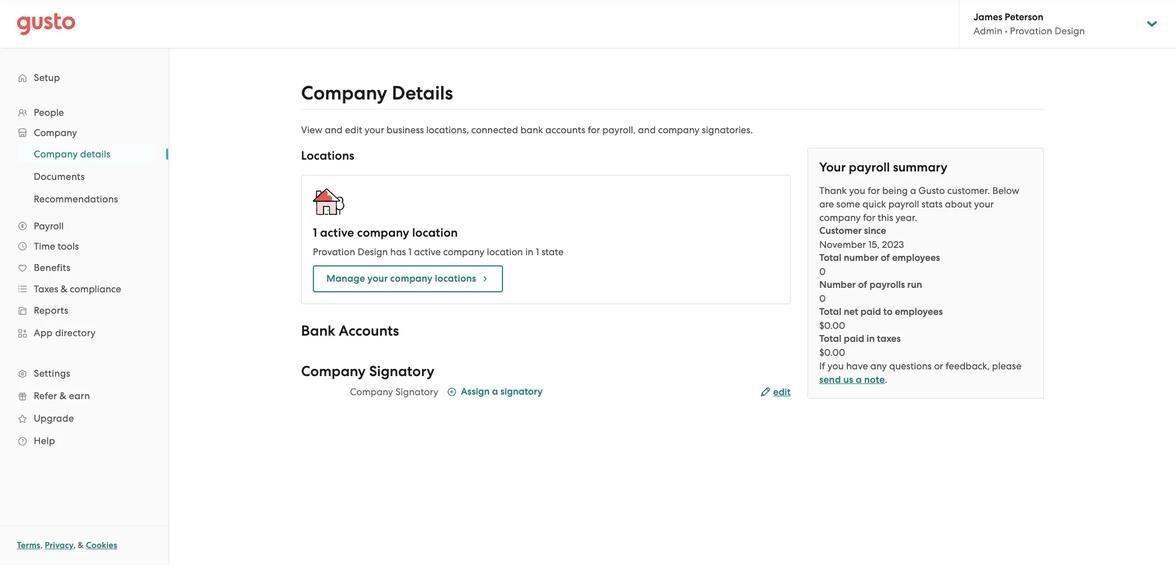 Task type: describe. For each thing, give the bounding box(es) containing it.
1 vertical spatial paid
[[844, 333, 865, 345]]

2 horizontal spatial 1
[[536, 247, 539, 258]]

0 vertical spatial your
[[365, 124, 384, 136]]

privacy
[[45, 541, 73, 551]]

0 vertical spatial paid
[[861, 306, 881, 318]]

number
[[820, 279, 856, 291]]

1 horizontal spatial of
[[881, 252, 890, 264]]

your
[[820, 160, 846, 175]]

send us a note link
[[820, 374, 885, 386]]

assign a signatory
[[461, 386, 543, 398]]

company details
[[301, 82, 453, 105]]

terms link
[[17, 541, 40, 551]]

design inside james peterson admin • provation design
[[1055, 25, 1085, 37]]

customer.
[[948, 185, 990, 196]]

thank
[[820, 185, 847, 196]]

if
[[820, 361, 826, 372]]

time tools button
[[11, 236, 157, 257]]

assign
[[461, 386, 490, 398]]

tools
[[58, 241, 79, 252]]

are
[[820, 199, 834, 210]]

0 horizontal spatial 1
[[313, 226, 317, 240]]

list containing customer since
[[820, 225, 1032, 360]]

net
[[844, 306, 859, 318]]

bank accounts
[[301, 323, 399, 340]]

•
[[1005, 25, 1008, 37]]

your inside thank you for being a gusto customer. below are some quick payroll stats about your company for this year. customer since november 15, 2023 total number of employees 0 number of payrolls run 0 total net paid to employees $0.00 total paid in taxes $0.00 if you have any questions or feedback, please send us a note .
[[975, 199, 994, 210]]

app directory link
[[11, 323, 157, 343]]

company up locations
[[443, 247, 485, 258]]

1 0 from the top
[[820, 266, 826, 278]]

upgrade link
[[11, 409, 157, 429]]

& for compliance
[[61, 284, 68, 295]]

setup link
[[11, 68, 157, 88]]

gusto
[[919, 185, 945, 196]]

about
[[945, 199, 972, 210]]

2 total from the top
[[820, 306, 842, 318]]

view and edit your business locations, connected bank accounts for payroll, and company signatories.
[[301, 124, 753, 136]]

1 active company location
[[313, 226, 458, 240]]

details
[[392, 82, 453, 105]]

accounts
[[546, 124, 586, 136]]

upgrade
[[34, 413, 74, 424]]

documents
[[34, 171, 85, 182]]

refer
[[34, 391, 57, 402]]

payroll button
[[11, 216, 157, 236]]

benefits link
[[11, 258, 157, 278]]

taxes & compliance
[[34, 284, 121, 295]]

compliance
[[70, 284, 121, 295]]

james
[[974, 11, 1003, 23]]

refer & earn
[[34, 391, 90, 402]]

has
[[390, 247, 406, 258]]

company inside company details link
[[34, 149, 78, 160]]

manage
[[326, 273, 365, 285]]

reports
[[34, 305, 68, 316]]

taxes & compliance button
[[11, 279, 157, 299]]

people
[[34, 107, 64, 118]]

2023
[[882, 239, 904, 251]]

2 vertical spatial for
[[863, 212, 876, 223]]

module__icon___go7vc image
[[448, 388, 457, 397]]

terms
[[17, 541, 40, 551]]

have
[[846, 361, 868, 372]]

1 horizontal spatial a
[[856, 374, 862, 386]]

cookies
[[86, 541, 117, 551]]

list containing company details
[[0, 143, 168, 211]]

locations
[[301, 149, 354, 163]]

company details
[[34, 149, 111, 160]]

please
[[992, 361, 1022, 372]]

payroll,
[[603, 124, 636, 136]]

business
[[387, 124, 424, 136]]

1 vertical spatial design
[[358, 247, 388, 258]]

a inside assign a signatory "button"
[[492, 386, 498, 398]]

customer
[[820, 225, 862, 237]]

accounts
[[339, 323, 399, 340]]

payrolls
[[870, 279, 905, 291]]

company left signatories.
[[658, 124, 700, 136]]

terms , privacy , & cookies
[[17, 541, 117, 551]]

help
[[34, 436, 55, 447]]

any
[[871, 361, 887, 372]]

1 vertical spatial provation
[[313, 247, 355, 258]]

locations
[[435, 273, 476, 285]]

below
[[993, 185, 1020, 196]]

signatory
[[501, 386, 543, 398]]

0 vertical spatial for
[[588, 124, 600, 136]]

to
[[884, 306, 893, 318]]

home image
[[17, 13, 75, 35]]

us
[[844, 374, 854, 386]]

admin
[[974, 25, 1003, 37]]

manage your company locations
[[326, 273, 476, 285]]

company inside thank you for being a gusto customer. below are some quick payroll stats about your company for this year. customer since november 15, 2023 total number of employees 0 number of payrolls run 0 total net paid to employees $0.00 total paid in taxes $0.00 if you have any questions or feedback, please send us a note .
[[820, 212, 861, 223]]



Task type: locate. For each thing, give the bounding box(es) containing it.
for down the 'quick'
[[863, 212, 876, 223]]

, left privacy
[[40, 541, 43, 551]]

taxes
[[877, 333, 901, 345]]

0 vertical spatial you
[[849, 185, 866, 196]]

0 vertical spatial edit
[[345, 124, 362, 136]]

list containing people
[[0, 102, 168, 453]]

2 , from the left
[[73, 541, 76, 551]]

& left cookies at the left
[[78, 541, 84, 551]]

a
[[910, 185, 917, 196], [856, 374, 862, 386], [492, 386, 498, 398]]

0 vertical spatial location
[[412, 226, 458, 240]]

details
[[80, 149, 111, 160]]

1 horizontal spatial location
[[487, 247, 523, 258]]

1 vertical spatial $0.00
[[820, 347, 846, 359]]

or
[[934, 361, 944, 372]]

1 and from the left
[[325, 124, 343, 136]]

&
[[61, 284, 68, 295], [60, 391, 66, 402], [78, 541, 84, 551]]

locations,
[[426, 124, 469, 136]]

app directory
[[34, 328, 96, 339]]

bank
[[301, 323, 335, 340]]

0 horizontal spatial ,
[[40, 541, 43, 551]]

location left 'state'
[[487, 247, 523, 258]]

benefits
[[34, 262, 70, 274]]

you right "if"
[[828, 361, 844, 372]]

1 vertical spatial signatory
[[396, 387, 439, 398]]

2 0 from the top
[[820, 293, 826, 305]]

your left business at the top left
[[365, 124, 384, 136]]

0 down 'number'
[[820, 293, 826, 305]]

settings
[[34, 368, 70, 379]]

1 horizontal spatial and
[[638, 124, 656, 136]]

list
[[0, 102, 168, 453], [0, 143, 168, 211], [820, 225, 1032, 360]]

your right manage
[[368, 273, 388, 285]]

provation up manage
[[313, 247, 355, 258]]

1 horizontal spatial edit
[[773, 387, 791, 399]]

thank you for being a gusto customer. below are some quick payroll stats about your company for this year. customer since november 15, 2023 total number of employees 0 number of payrolls run 0 total net paid to employees $0.00 total paid in taxes $0.00 if you have any questions or feedback, please send us a note .
[[820, 185, 1022, 386]]

edit
[[345, 124, 362, 136], [773, 387, 791, 399]]

signatory down accounts at the bottom left of the page
[[369, 363, 435, 381]]

edit button
[[761, 386, 791, 400]]

some
[[837, 199, 860, 210]]

1 horizontal spatial provation
[[1010, 25, 1053, 37]]

total left net
[[820, 306, 842, 318]]

send
[[820, 374, 841, 386]]

1 horizontal spatial active
[[414, 247, 441, 258]]

employees
[[892, 252, 940, 264], [895, 306, 943, 318]]

0 horizontal spatial location
[[412, 226, 458, 240]]

assign a signatory button
[[448, 386, 543, 401]]

of
[[881, 252, 890, 264], [858, 279, 868, 291]]

0
[[820, 266, 826, 278], [820, 293, 826, 305]]

2 $0.00 from the top
[[820, 347, 846, 359]]

of down 2023
[[881, 252, 890, 264]]

documents link
[[20, 167, 157, 187]]

1 vertical spatial company signatory
[[350, 387, 439, 398]]

people button
[[11, 102, 157, 123]]

being
[[883, 185, 908, 196]]

.
[[885, 374, 888, 386]]

active up manage
[[320, 226, 354, 240]]

run
[[908, 279, 922, 291]]

1
[[313, 226, 317, 240], [409, 247, 412, 258], [536, 247, 539, 258]]

, left cookies at the left
[[73, 541, 76, 551]]

1 vertical spatial employees
[[895, 306, 943, 318]]

provation down "peterson" at the right top of page
[[1010, 25, 1053, 37]]

quick
[[863, 199, 886, 210]]

1 vertical spatial location
[[487, 247, 523, 258]]

number
[[844, 252, 879, 264]]

and right payroll,
[[638, 124, 656, 136]]

for
[[588, 124, 600, 136], [868, 185, 880, 196], [863, 212, 876, 223]]

employees down 2023
[[892, 252, 940, 264]]

directory
[[55, 328, 96, 339]]

0 vertical spatial total
[[820, 252, 842, 264]]

payroll inside thank you for being a gusto customer. below are some quick payroll stats about your company for this year. customer since november 15, 2023 total number of employees 0 number of payrolls run 0 total net paid to employees $0.00 total paid in taxes $0.00 if you have any questions or feedback, please send us a note .
[[889, 199, 920, 210]]

0 horizontal spatial a
[[492, 386, 498, 398]]

for left payroll,
[[588, 124, 600, 136]]

of left payrolls
[[858, 279, 868, 291]]

15,
[[869, 239, 880, 251]]

0 up 'number'
[[820, 266, 826, 278]]

& inside dropdown button
[[61, 284, 68, 295]]

$0.00 down net
[[820, 320, 846, 332]]

0 horizontal spatial edit
[[345, 124, 362, 136]]

0 vertical spatial &
[[61, 284, 68, 295]]

0 horizontal spatial in
[[526, 247, 534, 258]]

refer & earn link
[[11, 386, 157, 406]]

company details link
[[20, 144, 157, 164]]

0 horizontal spatial provation
[[313, 247, 355, 258]]

0 vertical spatial of
[[881, 252, 890, 264]]

0 vertical spatial employees
[[892, 252, 940, 264]]

1 horizontal spatial 1
[[409, 247, 412, 258]]

recommendations
[[34, 194, 118, 205]]

connected
[[471, 124, 518, 136]]

in inside thank you for being a gusto customer. below are some quick payroll stats about your company for this year. customer since november 15, 2023 total number of employees 0 number of payrolls run 0 total net paid to employees $0.00 total paid in taxes $0.00 if you have any questions or feedback, please send us a note .
[[867, 333, 875, 345]]

since
[[864, 225, 887, 237]]

0 vertical spatial provation
[[1010, 25, 1053, 37]]

1 vertical spatial total
[[820, 306, 842, 318]]

1 vertical spatial payroll
[[889, 199, 920, 210]]

a right us
[[856, 374, 862, 386]]

you up some
[[849, 185, 866, 196]]

2 vertical spatial total
[[820, 333, 842, 345]]

1 horizontal spatial design
[[1055, 25, 1085, 37]]

2 vertical spatial &
[[78, 541, 84, 551]]

design
[[1055, 25, 1085, 37], [358, 247, 388, 258]]

1 horizontal spatial in
[[867, 333, 875, 345]]

company button
[[11, 123, 157, 143]]

paid down net
[[844, 333, 865, 345]]

a right being
[[910, 185, 917, 196]]

1 vertical spatial 0
[[820, 293, 826, 305]]

privacy link
[[45, 541, 73, 551]]

company up the customer at the top of page
[[820, 212, 861, 223]]

for up the 'quick'
[[868, 185, 880, 196]]

cookies button
[[86, 539, 117, 553]]

1 vertical spatial edit
[[773, 387, 791, 399]]

paid
[[861, 306, 881, 318], [844, 333, 865, 345]]

2 horizontal spatial a
[[910, 185, 917, 196]]

0 vertical spatial payroll
[[849, 160, 890, 175]]

company up has
[[357, 226, 409, 240]]

peterson
[[1005, 11, 1044, 23]]

view
[[301, 124, 323, 136]]

in left 'state'
[[526, 247, 534, 258]]

your payroll summary
[[820, 160, 948, 175]]

paid left to
[[861, 306, 881, 318]]

1 vertical spatial for
[[868, 185, 880, 196]]

& left earn
[[60, 391, 66, 402]]

company inside company dropdown button
[[34, 127, 77, 138]]

this
[[878, 212, 894, 223]]

1 vertical spatial in
[[867, 333, 875, 345]]

0 horizontal spatial design
[[358, 247, 388, 258]]

note
[[865, 374, 885, 386]]

location up provation design has 1 active company location in 1 state
[[412, 226, 458, 240]]

total up "if"
[[820, 333, 842, 345]]

0 vertical spatial active
[[320, 226, 354, 240]]

0 vertical spatial design
[[1055, 25, 1085, 37]]

stats
[[922, 199, 943, 210]]

a right assign
[[492, 386, 498, 398]]

taxes
[[34, 284, 58, 295]]

1 vertical spatial active
[[414, 247, 441, 258]]

bank
[[521, 124, 543, 136]]

manage your company locations link
[[313, 266, 503, 293]]

summary
[[893, 160, 948, 175]]

2 vertical spatial your
[[368, 273, 388, 285]]

employees down "run"
[[895, 306, 943, 318]]

recommendations link
[[20, 189, 157, 209]]

1 $0.00 from the top
[[820, 320, 846, 332]]

0 vertical spatial company signatory
[[301, 363, 435, 381]]

payroll
[[34, 221, 64, 232]]

state
[[542, 247, 564, 258]]

edit inside 'button'
[[773, 387, 791, 399]]

payroll up being
[[849, 160, 890, 175]]

and
[[325, 124, 343, 136], [638, 124, 656, 136]]

1 vertical spatial of
[[858, 279, 868, 291]]

app
[[34, 328, 53, 339]]

year.
[[896, 212, 918, 223]]

james peterson admin • provation design
[[974, 11, 1085, 37]]

provation inside james peterson admin • provation design
[[1010, 25, 1053, 37]]

1 vertical spatial &
[[60, 391, 66, 402]]

0 vertical spatial in
[[526, 247, 534, 258]]

3 total from the top
[[820, 333, 842, 345]]

1 horizontal spatial ,
[[73, 541, 76, 551]]

0 vertical spatial $0.00
[[820, 320, 846, 332]]

1 , from the left
[[40, 541, 43, 551]]

you
[[849, 185, 866, 196], [828, 361, 844, 372]]

your down customer.
[[975, 199, 994, 210]]

company down has
[[390, 273, 433, 285]]

total down november at the right
[[820, 252, 842, 264]]

november
[[820, 239, 866, 251]]

0 horizontal spatial you
[[828, 361, 844, 372]]

active right has
[[414, 247, 441, 258]]

questions
[[890, 361, 932, 372]]

0 horizontal spatial active
[[320, 226, 354, 240]]

signatories.
[[702, 124, 753, 136]]

0 horizontal spatial of
[[858, 279, 868, 291]]

0 vertical spatial signatory
[[369, 363, 435, 381]]

signatory left module__icon___go7vc
[[396, 387, 439, 398]]

signatory
[[369, 363, 435, 381], [396, 387, 439, 398]]

0 horizontal spatial and
[[325, 124, 343, 136]]

reports link
[[11, 301, 157, 321]]

in left taxes
[[867, 333, 875, 345]]

settings link
[[11, 364, 157, 384]]

$0.00 up "if"
[[820, 347, 846, 359]]

1 total from the top
[[820, 252, 842, 264]]

1 horizontal spatial you
[[849, 185, 866, 196]]

earn
[[69, 391, 90, 402]]

1 vertical spatial you
[[828, 361, 844, 372]]

& for earn
[[60, 391, 66, 402]]

2 and from the left
[[638, 124, 656, 136]]

payroll up year.
[[889, 199, 920, 210]]

and right view at the left
[[325, 124, 343, 136]]

0 vertical spatial 0
[[820, 266, 826, 278]]

gusto navigation element
[[0, 48, 168, 471]]

in
[[526, 247, 534, 258], [867, 333, 875, 345]]

payroll
[[849, 160, 890, 175], [889, 199, 920, 210]]

& right 'taxes'
[[61, 284, 68, 295]]

help link
[[11, 431, 157, 451]]

provation design has 1 active company location in 1 state
[[313, 247, 564, 258]]

1 vertical spatial your
[[975, 199, 994, 210]]



Task type: vqa. For each thing, say whether or not it's contained in the screenshot.
us
yes



